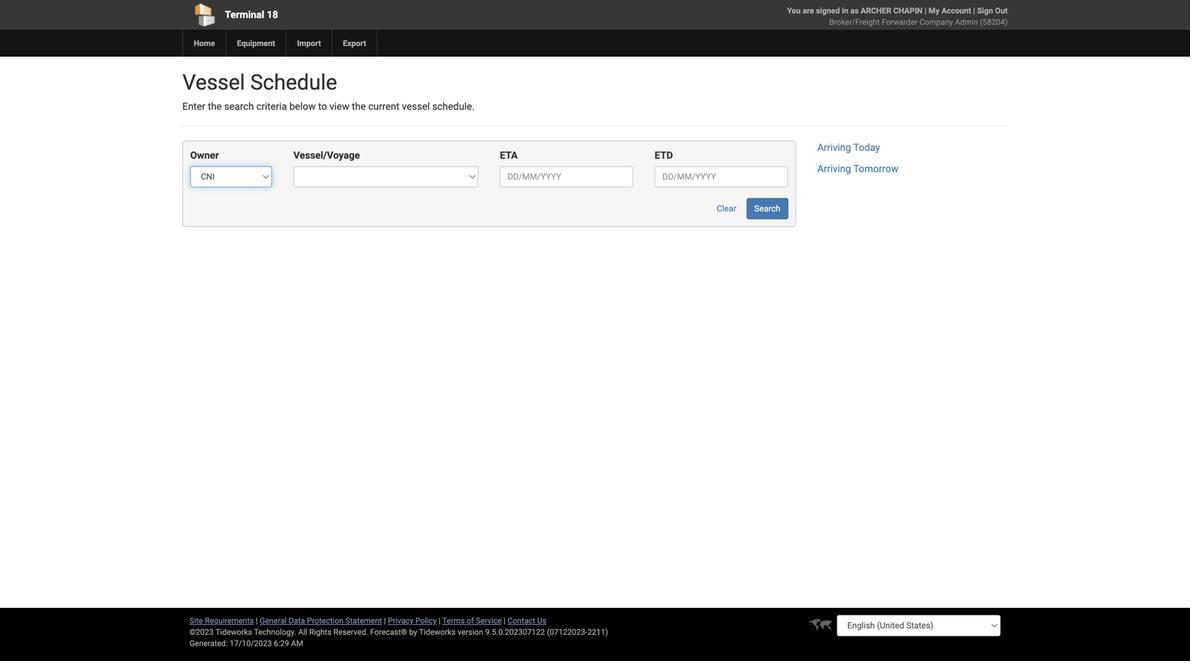 Task type: locate. For each thing, give the bounding box(es) containing it.
terms of service link
[[443, 616, 502, 626]]

search button
[[747, 198, 789, 219]]

import
[[297, 39, 321, 48]]

privacy
[[388, 616, 414, 626]]

general
[[260, 616, 287, 626]]

search
[[224, 101, 254, 112]]

statement
[[346, 616, 382, 626]]

you are signed in as archer chapin | my account | sign out broker/freight forwarder company admin (58204)
[[788, 6, 1008, 27]]

the right enter
[[208, 101, 222, 112]]

eta
[[500, 149, 518, 161]]

arriving for arriving today
[[818, 142, 852, 153]]

2 arriving from the top
[[818, 163, 852, 175]]

arriving today link
[[818, 142, 881, 153]]

are
[[803, 6, 815, 15]]

arriving for arriving tomorrow
[[818, 163, 852, 175]]

below
[[290, 101, 316, 112]]

arriving down arriving today
[[818, 163, 852, 175]]

sign
[[978, 6, 994, 15]]

arriving
[[818, 142, 852, 153], [818, 163, 852, 175]]

all
[[298, 628, 307, 637]]

arriving up arriving tomorrow "link"
[[818, 142, 852, 153]]

0 horizontal spatial the
[[208, 101, 222, 112]]

| left general
[[256, 616, 258, 626]]

clear button
[[709, 198, 745, 219]]

enter
[[183, 101, 206, 112]]

| up tideworks
[[439, 616, 441, 626]]

arriving today
[[818, 142, 881, 153]]

vessel schedule enter the search criteria below to view the current vessel schedule.
[[183, 70, 475, 112]]

schedule.
[[433, 101, 475, 112]]

|
[[925, 6, 927, 15], [974, 6, 976, 15], [256, 616, 258, 626], [384, 616, 386, 626], [439, 616, 441, 626], [504, 616, 506, 626]]

vessel
[[183, 70, 245, 95]]

©2023 tideworks
[[190, 628, 252, 637]]

arriving tomorrow
[[818, 163, 899, 175]]

view
[[330, 101, 350, 112]]

my
[[929, 6, 940, 15]]

search
[[755, 204, 781, 214]]

export
[[343, 39, 366, 48]]

company
[[920, 17, 954, 27]]

as
[[851, 6, 859, 15]]

1 arriving from the top
[[818, 142, 852, 153]]

| up 9.5.0.202307122
[[504, 616, 506, 626]]

the right view
[[352, 101, 366, 112]]

equipment link
[[226, 30, 286, 57]]

0 vertical spatial arriving
[[818, 142, 852, 153]]

the
[[208, 101, 222, 112], [352, 101, 366, 112]]

policy
[[416, 616, 437, 626]]

1 vertical spatial arriving
[[818, 163, 852, 175]]

version
[[458, 628, 484, 637]]

1 horizontal spatial the
[[352, 101, 366, 112]]

site requirements | general data protection statement | privacy policy | terms of service | contact us ©2023 tideworks technology. all rights reserved. forecast® by tideworks version 9.5.0.202307122 (07122023-2211) generated: 17/10/2023 6:29 am
[[190, 616, 608, 648]]

site requirements link
[[190, 616, 254, 626]]

sign out link
[[978, 6, 1008, 15]]

terminal 18
[[225, 9, 278, 21]]

protection
[[307, 616, 344, 626]]

| left sign
[[974, 6, 976, 15]]

archer
[[861, 6, 892, 15]]

by
[[409, 628, 418, 637]]

| left my
[[925, 6, 927, 15]]

generated:
[[190, 639, 228, 648]]

chapin
[[894, 6, 923, 15]]

tomorrow
[[854, 163, 899, 175]]



Task type: vqa. For each thing, say whether or not it's contained in the screenshot.
THE ©2023 TIDEWORKS
yes



Task type: describe. For each thing, give the bounding box(es) containing it.
17/10/2023
[[230, 639, 272, 648]]

site
[[190, 616, 203, 626]]

clear
[[717, 204, 737, 214]]

6:29
[[274, 639, 289, 648]]

in
[[842, 6, 849, 15]]

terminal
[[225, 9, 264, 21]]

service
[[476, 616, 502, 626]]

etd
[[655, 149, 673, 161]]

terminal 18 link
[[183, 0, 514, 30]]

criteria
[[257, 101, 287, 112]]

| up the forecast®
[[384, 616, 386, 626]]

am
[[291, 639, 303, 648]]

current
[[368, 101, 400, 112]]

ETD text field
[[655, 166, 789, 187]]

rights
[[309, 628, 332, 637]]

owner
[[190, 149, 219, 161]]

import link
[[286, 30, 332, 57]]

account
[[942, 6, 972, 15]]

today
[[854, 142, 881, 153]]

schedule
[[250, 70, 337, 95]]

contact
[[508, 616, 536, 626]]

export link
[[332, 30, 377, 57]]

vessel
[[402, 101, 430, 112]]

requirements
[[205, 616, 254, 626]]

ETA text field
[[500, 166, 634, 187]]

broker/freight
[[830, 17, 880, 27]]

terms
[[443, 616, 465, 626]]

(07122023-
[[547, 628, 588, 637]]

my account link
[[929, 6, 972, 15]]

9.5.0.202307122
[[486, 628, 545, 637]]

1 the from the left
[[208, 101, 222, 112]]

admin
[[956, 17, 979, 27]]

data
[[289, 616, 305, 626]]

to
[[318, 101, 327, 112]]

vessel/voyage
[[294, 149, 360, 161]]

reserved.
[[334, 628, 368, 637]]

2211)
[[588, 628, 608, 637]]

forecast®
[[370, 628, 407, 637]]

general data protection statement link
[[260, 616, 382, 626]]

equipment
[[237, 39, 275, 48]]

home
[[194, 39, 215, 48]]

out
[[996, 6, 1008, 15]]

tideworks
[[419, 628, 456, 637]]

forwarder
[[882, 17, 918, 27]]

(58204)
[[981, 17, 1008, 27]]

us
[[538, 616, 547, 626]]

2 the from the left
[[352, 101, 366, 112]]

home link
[[183, 30, 226, 57]]

signed
[[817, 6, 840, 15]]

contact us link
[[508, 616, 547, 626]]

arriving tomorrow link
[[818, 163, 899, 175]]

technology.
[[254, 628, 296, 637]]

you
[[788, 6, 801, 15]]

privacy policy link
[[388, 616, 437, 626]]

of
[[467, 616, 474, 626]]

18
[[267, 9, 278, 21]]



